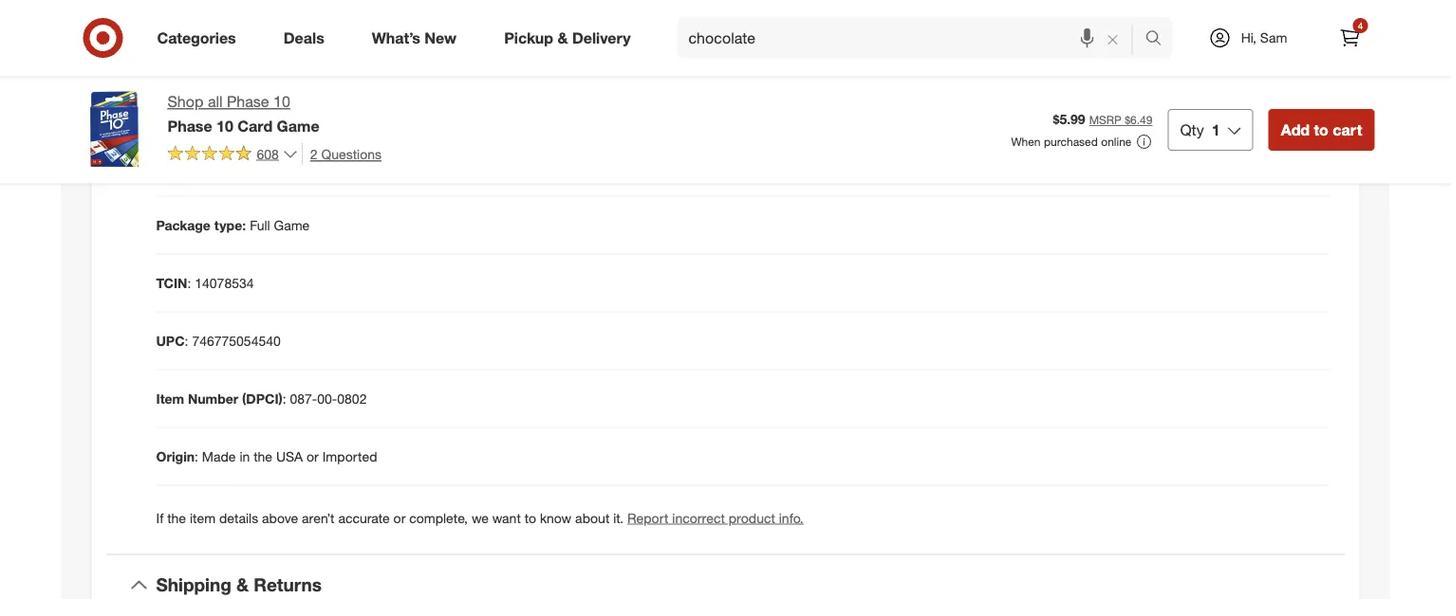 Task type: vqa. For each thing, say whether or not it's contained in the screenshot.
the Sports
no



Task type: describe. For each thing, give the bounding box(es) containing it.
purchased
[[1044, 135, 1098, 149]]

14078534
[[195, 275, 254, 292]]

1 vertical spatial game
[[274, 217, 310, 234]]

& for pickup
[[558, 29, 568, 47]]

includes:
[[156, 159, 213, 176]]

questions
[[321, 146, 382, 162]]

about
[[575, 510, 610, 527]]

when
[[1011, 135, 1041, 149]]

accurate
[[338, 510, 390, 527]]

product
[[729, 510, 775, 527]]

: for 14078534
[[187, 275, 191, 292]]

shop all phase 10 phase 10 card game
[[168, 93, 320, 135]]

type:
[[214, 217, 246, 234]]

deals
[[284, 29, 324, 47]]

imported
[[322, 449, 377, 465]]

shop
[[168, 93, 204, 111]]

1 horizontal spatial 10
[[273, 93, 290, 111]]

what's new link
[[356, 17, 480, 59]]

incorrect
[[672, 510, 725, 527]]

$5.99
[[1053, 111, 1086, 128]]

hi,
[[1241, 29, 1257, 46]]

tcin : 14078534
[[156, 275, 254, 292]]

what's
[[372, 29, 420, 47]]

want
[[492, 510, 521, 527]]

4 link
[[1329, 17, 1371, 59]]

report incorrect product info. button
[[628, 509, 804, 528]]

1 vertical spatial number
[[188, 391, 238, 407]]

delivery
[[572, 29, 631, 47]]

players
[[304, 43, 348, 60]]

608
[[257, 145, 279, 162]]

number of players: 2-6 players
[[156, 43, 348, 60]]

$5.99 msrp $6.49
[[1053, 111, 1153, 128]]

made
[[202, 449, 236, 465]]

package
[[156, 217, 211, 234]]

package type: full game
[[156, 217, 310, 234]]

1 horizontal spatial phase
[[227, 93, 269, 111]]

pickup & delivery
[[504, 29, 631, 47]]

4
[[1358, 19, 1363, 31]]

qty 1
[[1180, 120, 1220, 139]]

msrp
[[1089, 113, 1122, 127]]

shipping
[[156, 575, 231, 597]]

1
[[1212, 120, 1220, 139]]

card
[[238, 117, 273, 135]]

educational
[[156, 101, 231, 118]]

pickup & delivery link
[[488, 17, 655, 59]]

focus:
[[235, 101, 277, 118]]

to inside button
[[1314, 120, 1329, 139]]

0 horizontal spatial or
[[307, 449, 319, 465]]

instructions
[[217, 159, 287, 176]]

0 horizontal spatial phase
[[168, 117, 212, 135]]

origin
[[156, 449, 195, 465]]

when purchased online
[[1011, 135, 1132, 149]]

image of phase 10 card game image
[[76, 91, 152, 167]]

hi, sam
[[1241, 29, 1288, 46]]

qty
[[1180, 120, 1204, 139]]

shipping & returns button
[[107, 556, 1345, 600]]

categories
[[157, 29, 236, 47]]

educational focus: numbers, problem solving
[[156, 101, 439, 118]]

2 questions link
[[302, 143, 382, 165]]

item
[[156, 391, 184, 407]]

tcin
[[156, 275, 187, 292]]

608 link
[[168, 143, 298, 166]]

search button
[[1137, 17, 1182, 63]]



Task type: locate. For each thing, give the bounding box(es) containing it.
:
[[187, 275, 191, 292], [185, 333, 188, 349], [283, 391, 286, 407], [195, 449, 198, 465]]

: for made
[[195, 449, 198, 465]]

upc
[[156, 333, 185, 349]]

or right accurate
[[394, 510, 406, 527]]

what's new
[[372, 29, 457, 47]]

deals link
[[267, 17, 348, 59]]

number left of in the top of the page
[[156, 43, 207, 60]]

in
[[240, 449, 250, 465]]

includes: instructions
[[156, 159, 287, 176]]

phase
[[227, 93, 269, 111], [168, 117, 212, 135]]

What can we help you find? suggestions appear below search field
[[677, 17, 1150, 59]]

returns
[[254, 575, 322, 597]]

0 vertical spatial &
[[558, 29, 568, 47]]

1 horizontal spatial &
[[558, 29, 568, 47]]

2
[[310, 146, 318, 162]]

0 vertical spatial phase
[[227, 93, 269, 111]]

746775054540
[[192, 333, 281, 349]]

&
[[558, 29, 568, 47], [236, 575, 249, 597]]

6
[[293, 43, 300, 60]]

problem
[[342, 101, 392, 118]]

0 vertical spatial number
[[156, 43, 207, 60]]

search
[[1137, 30, 1182, 49]]

1 horizontal spatial the
[[254, 449, 272, 465]]

or
[[307, 449, 319, 465], [394, 510, 406, 527]]

: left made
[[195, 449, 198, 465]]

0 vertical spatial 10
[[273, 93, 290, 111]]

item number (dpci) : 087-00-0802
[[156, 391, 367, 407]]

the
[[254, 449, 272, 465], [167, 510, 186, 527]]

if the item details above aren't accurate or complete, we want to know about it. report incorrect product info.
[[156, 510, 804, 527]]

or right usa
[[307, 449, 319, 465]]

to right add
[[1314, 120, 1329, 139]]

1 vertical spatial or
[[394, 510, 406, 527]]

aren't
[[302, 510, 335, 527]]

sam
[[1260, 29, 1288, 46]]

00-
[[317, 391, 337, 407]]

game
[[277, 117, 320, 135], [274, 217, 310, 234]]

the right "if"
[[167, 510, 186, 527]]

all
[[208, 93, 223, 111]]

0 horizontal spatial &
[[236, 575, 249, 597]]

numbers,
[[280, 101, 338, 118]]

info.
[[779, 510, 804, 527]]

0 vertical spatial to
[[1314, 120, 1329, 139]]

0 horizontal spatial the
[[167, 510, 186, 527]]

cart
[[1333, 120, 1363, 139]]

1 vertical spatial 10
[[216, 117, 233, 135]]

1 vertical spatial phase
[[168, 117, 212, 135]]

$6.49
[[1125, 113, 1153, 127]]

& for shipping
[[236, 575, 249, 597]]

know
[[540, 510, 572, 527]]

0 vertical spatial the
[[254, 449, 272, 465]]

: for 746775054540
[[185, 333, 188, 349]]

0 vertical spatial game
[[277, 117, 320, 135]]

1 vertical spatial to
[[525, 510, 536, 527]]

if
[[156, 510, 164, 527]]

phase up card
[[227, 93, 269, 111]]

1 vertical spatial the
[[167, 510, 186, 527]]

phase down shop
[[168, 117, 212, 135]]

0 horizontal spatial 10
[[216, 117, 233, 135]]

: left 087-
[[283, 391, 286, 407]]

2-
[[281, 43, 293, 60]]

number right item
[[188, 391, 238, 407]]

& inside shipping & returns dropdown button
[[236, 575, 249, 597]]

& left 'returns'
[[236, 575, 249, 597]]

upc : 746775054540
[[156, 333, 281, 349]]

& right pickup
[[558, 29, 568, 47]]

087-
[[290, 391, 317, 407]]

(dpci)
[[242, 391, 283, 407]]

add to cart button
[[1269, 109, 1375, 151]]

to
[[1314, 120, 1329, 139], [525, 510, 536, 527]]

add
[[1281, 120, 1310, 139]]

of
[[210, 43, 223, 60]]

shipping & returns
[[156, 575, 322, 597]]

game right the full
[[274, 217, 310, 234]]

categories link
[[141, 17, 260, 59]]

item
[[190, 510, 216, 527]]

1 vertical spatial &
[[236, 575, 249, 597]]

solving
[[395, 101, 439, 118]]

players:
[[227, 43, 277, 60]]

details
[[219, 510, 258, 527]]

2 questions
[[310, 146, 382, 162]]

origin : made in the usa or imported
[[156, 449, 377, 465]]

& inside pickup & delivery link
[[558, 29, 568, 47]]

0802
[[337, 391, 367, 407]]

0 horizontal spatial to
[[525, 510, 536, 527]]

it.
[[613, 510, 624, 527]]

we
[[472, 510, 489, 527]]

pickup
[[504, 29, 553, 47]]

: left 746775054540 at the left bottom of page
[[185, 333, 188, 349]]

complete,
[[409, 510, 468, 527]]

usa
[[276, 449, 303, 465]]

the right in
[[254, 449, 272, 465]]

new
[[425, 29, 457, 47]]

report
[[628, 510, 669, 527]]

1 horizontal spatial or
[[394, 510, 406, 527]]

to right want
[[525, 510, 536, 527]]

online
[[1101, 135, 1132, 149]]

add to cart
[[1281, 120, 1363, 139]]

game up 2
[[277, 117, 320, 135]]

full
[[250, 217, 270, 234]]

game inside shop all phase 10 phase 10 card game
[[277, 117, 320, 135]]

1 horizontal spatial to
[[1314, 120, 1329, 139]]

0 vertical spatial or
[[307, 449, 319, 465]]

: left 14078534
[[187, 275, 191, 292]]

above
[[262, 510, 298, 527]]

number
[[156, 43, 207, 60], [188, 391, 238, 407]]



